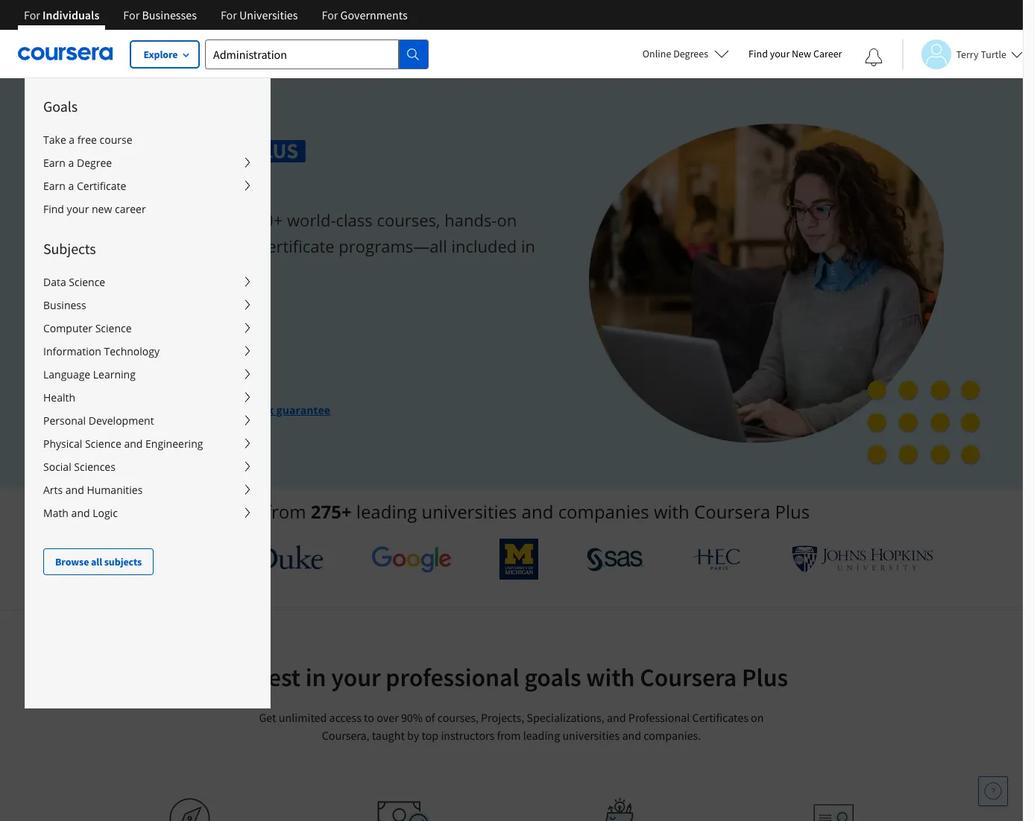 Task type: locate. For each thing, give the bounding box(es) containing it.
personal development
[[43, 414, 154, 428]]

access
[[158, 209, 208, 231], [329, 711, 362, 726]]

0 horizontal spatial to
[[212, 209, 228, 231]]

take a free course link
[[25, 128, 270, 151]]

a
[[69, 133, 75, 147], [68, 156, 74, 170], [68, 179, 74, 193]]

access up coursera,
[[329, 711, 362, 726]]

2 horizontal spatial with
[[654, 500, 690, 524]]

1 horizontal spatial day
[[188, 404, 207, 418]]

1 vertical spatial leading
[[523, 729, 560, 743]]

0 vertical spatial in
[[521, 235, 536, 258]]

earn down take
[[43, 156, 66, 170]]

in up unlimited
[[306, 662, 326, 694]]

7,000+
[[232, 209, 283, 231]]

3 for from the left
[[221, 7, 237, 22]]

1 vertical spatial to
[[364, 711, 374, 726]]

coursera up the hec paris image at the right bottom of page
[[694, 500, 771, 524]]

275+
[[311, 500, 352, 524]]

online degrees
[[643, 47, 709, 60]]

in right included
[[521, 235, 536, 258]]

0 horizontal spatial find
[[43, 202, 64, 216]]

1 vertical spatial universities
[[563, 729, 620, 743]]

1 vertical spatial access
[[329, 711, 362, 726]]

day
[[141, 369, 160, 383], [188, 404, 207, 418]]

to left over at the left bottom of the page
[[364, 711, 374, 726]]

explore menu element
[[25, 78, 270, 576]]

2 vertical spatial with
[[586, 662, 635, 694]]

humanities
[[87, 483, 143, 497]]

free
[[163, 369, 185, 383]]

johns hopkins university image
[[792, 546, 934, 573]]

sas image
[[587, 548, 643, 572]]

leading down specializations,
[[523, 729, 560, 743]]

group containing goals
[[25, 78, 970, 822]]

of
[[425, 711, 435, 726]]

unlimited certificates image
[[814, 804, 854, 822]]

leading up google image
[[356, 500, 417, 524]]

to inside unlimited access to 7,000+ world-class courses, hands-on projects, and job-ready certificate programs—all included in your subscription
[[212, 209, 228, 231]]

health
[[43, 391, 75, 405]]

1 earn from the top
[[43, 156, 66, 170]]

0 vertical spatial day
[[141, 369, 160, 383]]

subjects
[[43, 239, 96, 258]]

class
[[336, 209, 373, 231]]

university of illinois at urbana-champaign image
[[89, 548, 206, 572]]

your left "new"
[[770, 47, 790, 60]]

0 horizontal spatial access
[[158, 209, 208, 231]]

free
[[77, 133, 97, 147]]

from down projects,
[[497, 729, 521, 743]]

1 vertical spatial a
[[68, 156, 74, 170]]

2 earn from the top
[[43, 179, 66, 193]]

science for physical
[[85, 437, 121, 451]]

2 for from the left
[[123, 7, 140, 22]]

professional
[[386, 662, 519, 694]]

programs—all
[[339, 235, 447, 258]]

science down personal development
[[85, 437, 121, 451]]

0 horizontal spatial on
[[497, 209, 517, 231]]

universities
[[239, 7, 298, 22]]

goals
[[524, 662, 581, 694]]

courses, inside the get unlimited access to over 90% of courses, projects, specializations, and professional certificates on coursera, taught by top instructors from leading universities and companies.
[[438, 711, 479, 726]]

group
[[25, 78, 970, 822]]

take a free course
[[43, 133, 132, 147]]

instructors
[[441, 729, 495, 743]]

in inside unlimited access to 7,000+ world-class courses, hands-on projects, and job-ready certificate programs—all included in your subscription
[[521, 235, 536, 258]]

coursera up professional
[[640, 662, 737, 694]]

logic
[[93, 506, 118, 521]]

science inside dropdown button
[[95, 321, 132, 336]]

start 7-day free trial button
[[79, 358, 235, 394]]

with right goals
[[586, 662, 635, 694]]

science up business
[[69, 275, 105, 289]]

universities up university of michigan image
[[422, 500, 517, 524]]

on
[[497, 209, 517, 231], [751, 711, 764, 726]]

your down projects,
[[79, 261, 114, 284]]

2 vertical spatial science
[[85, 437, 121, 451]]

1 horizontal spatial from
[[497, 729, 521, 743]]

goals
[[43, 97, 78, 116]]

menu item
[[269, 78, 970, 822]]

turtle
[[981, 47, 1007, 61]]

on right certificates
[[751, 711, 764, 726]]

1 horizontal spatial universities
[[563, 729, 620, 743]]

with left 14-
[[147, 404, 171, 418]]

governments
[[341, 7, 408, 22]]

courses, up programs—all
[[377, 209, 440, 231]]

science
[[69, 275, 105, 289], [95, 321, 132, 336], [85, 437, 121, 451]]

1 horizontal spatial in
[[521, 235, 536, 258]]

/month,
[[97, 334, 139, 348]]

0 vertical spatial earn
[[43, 156, 66, 170]]

a left degree
[[68, 156, 74, 170]]

technology
[[104, 345, 160, 359]]

unlimited access to 7,000+ world-class courses, hands-on projects, and job-ready certificate programs—all included in your subscription
[[79, 209, 536, 284]]

world-
[[287, 209, 336, 231]]

hec paris image
[[692, 544, 744, 575]]

science up information technology
[[95, 321, 132, 336]]

1 vertical spatial on
[[751, 711, 764, 726]]

day left money-
[[188, 404, 207, 418]]

physical science and engineering
[[43, 437, 203, 451]]

universities inside the get unlimited access to over 90% of courses, projects, specializations, and professional certificates on coursera, taught by top instructors from leading universities and companies.
[[563, 729, 620, 743]]

0 vertical spatial a
[[69, 133, 75, 147]]

language
[[43, 368, 90, 382]]

companies.
[[644, 729, 701, 743]]

1 vertical spatial day
[[188, 404, 207, 418]]

with right companies
[[654, 500, 690, 524]]

your inside unlimited access to 7,000+ world-class courses, hands-on projects, and job-ready certificate programs—all included in your subscription
[[79, 261, 114, 284]]

coursera image
[[18, 42, 113, 66]]

None search field
[[205, 39, 429, 69]]

0 vertical spatial science
[[69, 275, 105, 289]]

0 vertical spatial to
[[212, 209, 228, 231]]

find left "new"
[[749, 47, 768, 60]]

earn a certificate button
[[25, 174, 270, 198]]

a for degree
[[68, 156, 74, 170]]

information technology
[[43, 345, 160, 359]]

terry
[[956, 47, 979, 61]]

0 horizontal spatial with
[[147, 404, 171, 418]]

your
[[770, 47, 790, 60], [67, 202, 89, 216], [79, 261, 114, 284], [331, 662, 381, 694]]

from
[[265, 500, 306, 524], [497, 729, 521, 743]]

1 vertical spatial find
[[43, 202, 64, 216]]

and down development
[[124, 437, 143, 451]]

on inside the get unlimited access to over 90% of courses, projects, specializations, and professional certificates on coursera, taught by top instructors from leading universities and companies.
[[751, 711, 764, 726]]

1 vertical spatial earn
[[43, 179, 66, 193]]

0 vertical spatial coursera
[[694, 500, 771, 524]]

science for data
[[69, 275, 105, 289]]

1 horizontal spatial leading
[[523, 729, 560, 743]]

cancel
[[142, 334, 175, 348]]

1 horizontal spatial with
[[586, 662, 635, 694]]

flexible learning image
[[593, 799, 645, 822]]

90%
[[401, 711, 423, 726]]

day up the health dropdown button
[[141, 369, 160, 383]]

language learning
[[43, 368, 136, 382]]

computer science button
[[25, 317, 270, 340]]

find down earn a certificate
[[43, 202, 64, 216]]

courses, up instructors
[[438, 711, 479, 726]]

find inside the explore menu element
[[43, 202, 64, 216]]

$399
[[93, 404, 117, 418]]

for left "businesses"
[[123, 7, 140, 22]]

universities
[[422, 500, 517, 524], [563, 729, 620, 743]]

find your new career link
[[25, 198, 270, 221]]

projects,
[[79, 235, 145, 258]]

14-
[[173, 404, 189, 418]]

for left individuals
[[24, 7, 40, 22]]

1 vertical spatial from
[[497, 729, 521, 743]]

earn down earn a degree
[[43, 179, 66, 193]]

top
[[422, 729, 439, 743]]

1 horizontal spatial access
[[329, 711, 362, 726]]

0 vertical spatial find
[[749, 47, 768, 60]]

and left logic
[[71, 506, 90, 521]]

computer
[[43, 321, 92, 336]]

access inside the get unlimited access to over 90% of courses, projects, specializations, and professional certificates on coursera, taught by top instructors from leading universities and companies.
[[329, 711, 362, 726]]

in
[[521, 235, 536, 258], [306, 662, 326, 694]]

0 vertical spatial courses,
[[377, 209, 440, 231]]

arts and humanities button
[[25, 479, 270, 502]]

for left governments
[[322, 7, 338, 22]]

1 vertical spatial courses,
[[438, 711, 479, 726]]

a left the free
[[69, 133, 75, 147]]

courses, inside unlimited access to 7,000+ world-class courses, hands-on projects, and job-ready certificate programs—all included in your subscription
[[377, 209, 440, 231]]

and up subscription
[[149, 235, 178, 258]]

find for find your new career
[[43, 202, 64, 216]]

4 for from the left
[[322, 7, 338, 22]]

0 vertical spatial from
[[265, 500, 306, 524]]

for for individuals
[[24, 7, 40, 22]]

on up included
[[497, 209, 517, 231]]

individuals
[[43, 7, 99, 22]]

business button
[[25, 294, 270, 317]]

your left new
[[67, 202, 89, 216]]

earn
[[43, 156, 66, 170], [43, 179, 66, 193]]

1 vertical spatial science
[[95, 321, 132, 336]]

0 vertical spatial on
[[497, 209, 517, 231]]

1 for from the left
[[24, 7, 40, 22]]

physical science and engineering button
[[25, 433, 270, 456]]

0 horizontal spatial in
[[306, 662, 326, 694]]

0 horizontal spatial day
[[141, 369, 160, 383]]

0 horizontal spatial universities
[[422, 500, 517, 524]]

0 horizontal spatial leading
[[356, 500, 417, 524]]

science inside dropdown button
[[69, 275, 105, 289]]

start
[[103, 369, 129, 383]]

data science
[[43, 275, 105, 289]]

or $399 /year with 14-day money-back guarantee
[[79, 404, 330, 418]]

for left universities
[[221, 7, 237, 22]]

from left 275+
[[265, 500, 306, 524]]

0 vertical spatial with
[[147, 404, 171, 418]]

on inside unlimited access to 7,000+ world-class courses, hands-on projects, and job-ready certificate programs—all included in your subscription
[[497, 209, 517, 231]]

duke university image
[[254, 546, 323, 570]]

computer science
[[43, 321, 132, 336]]

0 vertical spatial access
[[158, 209, 208, 231]]

science inside popup button
[[85, 437, 121, 451]]

access up job-
[[158, 209, 208, 231]]

projects,
[[481, 711, 524, 726]]

1 vertical spatial with
[[654, 500, 690, 524]]

1 horizontal spatial on
[[751, 711, 764, 726]]

taught
[[372, 729, 405, 743]]

help center image
[[984, 783, 1002, 801]]

coursera,
[[322, 729, 370, 743]]

1 horizontal spatial find
[[749, 47, 768, 60]]

a down earn a degree
[[68, 179, 74, 193]]

to up ready
[[212, 209, 228, 231]]

find for find your new career
[[749, 47, 768, 60]]

arts
[[43, 483, 63, 497]]

0 vertical spatial plus
[[775, 500, 810, 524]]

earn for earn a degree
[[43, 156, 66, 170]]

plus
[[775, 500, 810, 524], [742, 662, 788, 694]]

job-
[[182, 235, 212, 258]]

leading inside the get unlimited access to over 90% of courses, projects, specializations, and professional certificates on coursera, taught by top instructors from leading universities and companies.
[[523, 729, 560, 743]]

degrees
[[673, 47, 709, 60]]

find
[[749, 47, 768, 60], [43, 202, 64, 216]]

universities down specializations,
[[563, 729, 620, 743]]

hands-
[[445, 209, 497, 231]]

1 horizontal spatial to
[[364, 711, 374, 726]]

2 vertical spatial a
[[68, 179, 74, 193]]

with
[[147, 404, 171, 418], [654, 500, 690, 524], [586, 662, 635, 694]]



Task type: vqa. For each thing, say whether or not it's contained in the screenshot.
• Learn More
no



Task type: describe. For each thing, give the bounding box(es) containing it.
career
[[115, 202, 146, 216]]

find your new career
[[43, 202, 146, 216]]

information
[[43, 345, 101, 359]]

browse all subjects
[[55, 556, 142, 569]]

coursera plus image
[[79, 140, 306, 162]]

social sciences
[[43, 460, 115, 474]]

for for governments
[[322, 7, 338, 22]]

all
[[91, 556, 102, 569]]

0 vertical spatial leading
[[356, 500, 417, 524]]

invest in your professional goals with coursera plus
[[235, 662, 788, 694]]

social
[[43, 460, 71, 474]]

and up university of michigan image
[[522, 500, 554, 524]]

learn from 275+ leading universities and companies with coursera plus
[[213, 500, 810, 524]]

explore
[[144, 48, 178, 61]]

find your new career
[[749, 47, 842, 60]]

specializations,
[[527, 711, 605, 726]]

show notifications image
[[865, 48, 883, 66]]

information technology button
[[25, 340, 270, 363]]

guarantee
[[277, 404, 330, 418]]

subscription
[[118, 261, 213, 284]]

learning
[[93, 368, 136, 382]]

$59
[[79, 334, 97, 348]]

learn
[[213, 500, 261, 524]]

arts and humanities
[[43, 483, 143, 497]]

course
[[100, 133, 132, 147]]

get unlimited access to over 90% of courses, projects, specializations, and professional certificates on coursera, taught by top instructors from leading universities and companies.
[[259, 711, 764, 743]]

invest
[[235, 662, 301, 694]]

physical
[[43, 437, 82, 451]]

1 vertical spatial in
[[306, 662, 326, 694]]

0 horizontal spatial from
[[265, 500, 306, 524]]

for individuals
[[24, 7, 99, 22]]

university of michigan image
[[500, 539, 539, 580]]

unlimited
[[279, 711, 327, 726]]

new
[[92, 202, 112, 216]]

terry turtle button
[[903, 39, 1023, 69]]

$59 /month, cancel anytime
[[79, 334, 221, 348]]

for businesses
[[123, 7, 197, 22]]

included
[[451, 235, 517, 258]]

money-
[[210, 404, 249, 418]]

earn a certificate
[[43, 179, 126, 193]]

your up over at the left bottom of the page
[[331, 662, 381, 694]]

terry turtle
[[956, 47, 1007, 61]]

and left professional
[[607, 711, 626, 726]]

ready
[[212, 235, 255, 258]]

development
[[89, 414, 154, 428]]

or
[[79, 404, 90, 418]]

health button
[[25, 386, 270, 409]]

data science button
[[25, 271, 270, 294]]

to inside the get unlimited access to over 90% of courses, projects, specializations, and professional certificates on coursera, taught by top instructors from leading universities and companies.
[[364, 711, 374, 726]]

and right arts
[[65, 483, 84, 497]]

career
[[814, 47, 842, 60]]

0 vertical spatial universities
[[422, 500, 517, 524]]

and down professional
[[622, 729, 641, 743]]

earn for earn a certificate
[[43, 179, 66, 193]]

7-
[[131, 369, 141, 383]]

learn anything image
[[169, 799, 210, 822]]

for governments
[[322, 7, 408, 22]]

and inside unlimited access to 7,000+ world-class courses, hands-on projects, and job-ready certificate programs—all included in your subscription
[[149, 235, 178, 258]]

language learning button
[[25, 363, 270, 386]]

data
[[43, 275, 66, 289]]

browse all subjects button
[[43, 549, 154, 576]]

certificate
[[77, 179, 126, 193]]

social sciences button
[[25, 456, 270, 479]]

explore button
[[131, 41, 199, 68]]

anytime
[[178, 334, 221, 348]]

professional
[[629, 711, 690, 726]]

and inside dropdown button
[[71, 506, 90, 521]]

/year
[[117, 404, 144, 418]]

a for certificate
[[68, 179, 74, 193]]

companies
[[558, 500, 649, 524]]

your inside the explore menu element
[[67, 202, 89, 216]]

1 vertical spatial coursera
[[640, 662, 737, 694]]

online degrees button
[[631, 37, 741, 70]]

start 7-day free trial
[[103, 369, 211, 383]]

find your new career link
[[741, 45, 850, 63]]

for for businesses
[[123, 7, 140, 22]]

by
[[407, 729, 419, 743]]

get
[[259, 711, 276, 726]]

a for free
[[69, 133, 75, 147]]

trial
[[188, 369, 211, 383]]

math and logic button
[[25, 502, 270, 525]]

science for computer
[[95, 321, 132, 336]]

google image
[[371, 546, 452, 573]]

day inside button
[[141, 369, 160, 383]]

1 vertical spatial plus
[[742, 662, 788, 694]]

save money image
[[377, 802, 431, 822]]

access inside unlimited access to 7,000+ world-class courses, hands-on projects, and job-ready certificate programs—all included in your subscription
[[158, 209, 208, 231]]

take
[[43, 133, 66, 147]]

for universities
[[221, 7, 298, 22]]

certificates
[[692, 711, 749, 726]]

math and logic
[[43, 506, 118, 521]]

earn a degree button
[[25, 151, 270, 174]]

personal
[[43, 414, 86, 428]]

new
[[792, 47, 811, 60]]

banner navigation
[[12, 0, 420, 41]]

What do you want to learn? text field
[[205, 39, 399, 69]]

degree
[[77, 156, 112, 170]]

businesses
[[142, 7, 197, 22]]

engineering
[[145, 437, 203, 451]]

certificate
[[259, 235, 335, 258]]

business
[[43, 298, 86, 312]]

for for universities
[[221, 7, 237, 22]]

math
[[43, 506, 69, 521]]

personal development button
[[25, 409, 270, 433]]

from inside the get unlimited access to over 90% of courses, projects, specializations, and professional certificates on coursera, taught by top instructors from leading universities and companies.
[[497, 729, 521, 743]]



